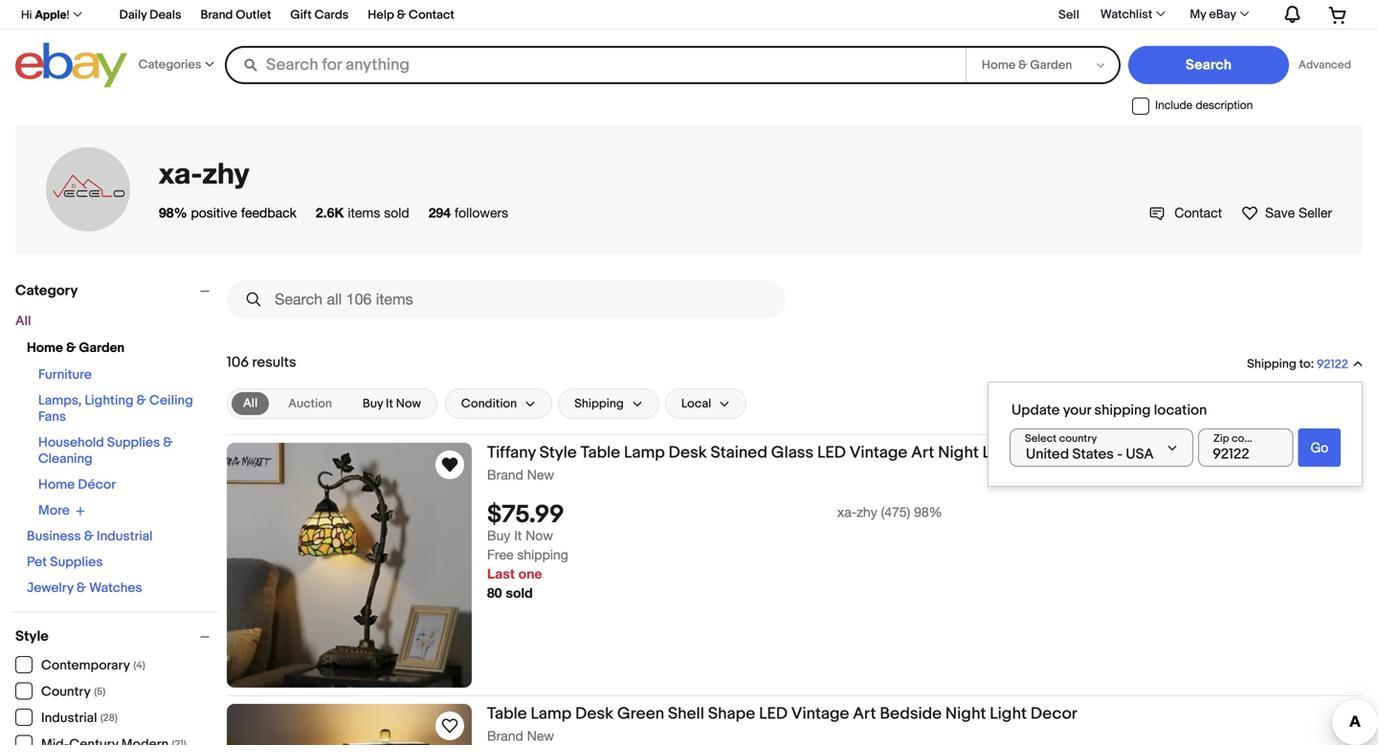 Task type: locate. For each thing, give the bounding box(es) containing it.
1 vertical spatial zhy
[[857, 505, 877, 520]]

lighting
[[85, 393, 134, 409]]

0 vertical spatial supplies
[[107, 435, 160, 451]]

new
[[527, 467, 554, 483], [527, 728, 554, 744]]

business
[[27, 529, 81, 545]]

1 horizontal spatial contact
[[1175, 205, 1222, 221]]

1 horizontal spatial 98%
[[914, 505, 942, 520]]

294
[[428, 205, 451, 221]]

98% right (475)
[[914, 505, 942, 520]]

decor for bedside
[[1031, 704, 1077, 724]]

household
[[38, 435, 104, 451]]

xa- left (475)
[[837, 505, 857, 520]]

0 horizontal spatial table
[[487, 704, 527, 724]]

table right tiffany
[[581, 443, 620, 463]]

you are watching this item, click to unwatch image
[[438, 454, 461, 477]]

tiffany
[[487, 443, 536, 463]]

xa-zhy link
[[159, 156, 249, 190]]

night inside 'tiffany style table lamp desk stained glass led vintage art night light decor brand new'
[[938, 443, 979, 463]]

seller
[[1299, 205, 1332, 221]]

1 vertical spatial 98%
[[914, 505, 942, 520]]

0 vertical spatial home
[[27, 340, 63, 357]]

xa zhy image
[[46, 147, 130, 232]]

home up more
[[38, 477, 75, 493]]

new inside 'tiffany style table lamp desk stained glass led vintage art night light decor brand new'
[[527, 467, 554, 483]]

xa- inside the xa-zhy (475) 98% buy it now free shipping last one 80 sold
[[837, 505, 857, 520]]

light inside table lamp desk green shell shape led vintage art bedside night light decor brand new
[[990, 704, 1027, 724]]

1 vertical spatial led
[[759, 704, 788, 724]]

fans
[[38, 409, 66, 425]]

1 vertical spatial vintage
[[791, 704, 849, 724]]

home & garden
[[27, 340, 125, 357]]

0 horizontal spatial all link
[[15, 313, 31, 330]]

1 horizontal spatial xa-
[[837, 505, 857, 520]]

table lamp desk green shell shape led vintage art bedside night light decor heading
[[487, 704, 1077, 724]]

supplies inside furniture lamps, lighting & ceiling fans household supplies & cleaning home décor
[[107, 435, 160, 451]]

contact right help
[[409, 8, 454, 22]]

All selected text field
[[243, 395, 258, 412]]

contact left the save
[[1175, 205, 1222, 221]]

business & industrial link
[[27, 529, 153, 545]]

1 vertical spatial xa-
[[837, 505, 857, 520]]

xa-
[[159, 156, 202, 190], [837, 505, 857, 520]]

industrial
[[97, 529, 153, 545], [41, 711, 97, 727]]

tiffany style table lamp desk stained glass led vintage art night light decor heading
[[487, 443, 1070, 463]]

0 vertical spatial industrial
[[97, 529, 153, 545]]

buy it now
[[363, 396, 421, 411]]

98% positive feedback
[[159, 205, 297, 221]]

decor inside table lamp desk green shell shape led vintage art bedside night light decor brand new
[[1031, 704, 1077, 724]]

0 vertical spatial zhy
[[202, 156, 249, 190]]

0 vertical spatial art
[[911, 443, 934, 463]]

1 horizontal spatial now
[[526, 528, 553, 544]]

decor inside 'tiffany style table lamp desk stained glass led vintage art night light decor brand new'
[[1023, 443, 1070, 463]]

1 horizontal spatial lamp
[[624, 443, 665, 463]]

1 vertical spatial contact
[[1175, 205, 1222, 221]]

0 vertical spatial table
[[581, 443, 620, 463]]

& right help
[[397, 8, 406, 22]]

1 vertical spatial table
[[487, 704, 527, 724]]

1 vertical spatial it
[[514, 528, 522, 544]]

supplies down the lamps, lighting & ceiling fans link
[[107, 435, 160, 451]]

supplies up 'jewelry & watches' link
[[50, 555, 103, 571]]

ebay home image
[[15, 42, 127, 88]]

1 vertical spatial now
[[526, 528, 553, 544]]

led right shape
[[759, 704, 788, 724]]

:
[[1311, 357, 1314, 372]]

desk
[[669, 443, 707, 463], [575, 704, 614, 724]]

1 vertical spatial brand
[[487, 467, 523, 483]]

garden
[[79, 340, 125, 357]]

0 horizontal spatial now
[[396, 396, 421, 411]]

1 vertical spatial decor
[[1031, 704, 1077, 724]]

contact
[[409, 8, 454, 22], [1175, 205, 1222, 221]]

0 vertical spatial led
[[817, 443, 846, 463]]

industrial down the country
[[41, 711, 97, 727]]

0 vertical spatial contact
[[409, 8, 454, 22]]

light inside 'tiffany style table lamp desk stained glass led vintage art night light decor brand new'
[[983, 443, 1020, 463]]

new right watch table lamp desk green shell shape led vintage art bedside night light decor image
[[527, 728, 554, 744]]

1 horizontal spatial shipping
[[1094, 402, 1151, 419]]

1 horizontal spatial desk
[[669, 443, 707, 463]]

98% left positive
[[159, 205, 187, 221]]

buy it now link
[[351, 392, 432, 415]]

desk left the stained
[[669, 443, 707, 463]]

it up one
[[514, 528, 522, 544]]

0 vertical spatial xa-
[[159, 156, 202, 190]]

brand for table
[[487, 728, 523, 744]]

all link down "106 results"
[[232, 392, 269, 415]]

table right watch table lamp desk green shell shape led vintage art bedside night light decor image
[[487, 704, 527, 724]]

brand down tiffany
[[487, 467, 523, 483]]

0 horizontal spatial xa-
[[159, 156, 202, 190]]

outlet
[[236, 8, 271, 22]]

1 horizontal spatial supplies
[[107, 435, 160, 451]]

0 vertical spatial style
[[540, 443, 577, 463]]

0 vertical spatial all link
[[15, 313, 31, 330]]

desk left green
[[575, 704, 614, 724]]

1 vertical spatial new
[[527, 728, 554, 744]]

xa- up positive
[[159, 156, 202, 190]]

0 vertical spatial desk
[[669, 443, 707, 463]]

0 horizontal spatial sold
[[384, 205, 409, 221]]

brand inside table lamp desk green shell shape led vintage art bedside night light decor brand new
[[487, 728, 523, 744]]

0 horizontal spatial supplies
[[50, 555, 103, 571]]

category
[[15, 282, 78, 300]]

0 vertical spatial decor
[[1023, 443, 1070, 463]]

vintage up (475)
[[850, 443, 908, 463]]

1 vertical spatial art
[[853, 704, 876, 724]]

0 horizontal spatial lamp
[[531, 704, 572, 724]]

Search all 106 items field
[[227, 280, 786, 319]]

art
[[911, 443, 934, 463], [853, 704, 876, 724]]

banner
[[15, 0, 1363, 93]]

0 vertical spatial new
[[527, 467, 554, 483]]

1 vertical spatial supplies
[[50, 555, 103, 571]]

1 vertical spatial night
[[945, 704, 986, 724]]

advanced
[[1299, 58, 1351, 72]]

glass
[[771, 443, 814, 463]]

1 vertical spatial shipping
[[517, 547, 568, 563]]

supplies
[[107, 435, 160, 451], [50, 555, 103, 571]]

0 vertical spatial now
[[396, 396, 421, 411]]

industrial up the watches
[[97, 529, 153, 545]]

0 horizontal spatial art
[[853, 704, 876, 724]]

zhy up the 98% positive feedback
[[202, 156, 249, 190]]

shipping right your
[[1094, 402, 1151, 419]]

brand inside account navigation
[[200, 8, 233, 22]]

home
[[27, 340, 63, 357], [38, 477, 75, 493]]

décor
[[78, 477, 116, 493]]

style right tiffany
[[540, 443, 577, 463]]

gift cards link
[[290, 5, 349, 27]]

1 horizontal spatial led
[[817, 443, 846, 463]]

0 horizontal spatial shipping
[[517, 547, 568, 563]]

0 horizontal spatial desk
[[575, 704, 614, 724]]

buy right auction in the left of the page
[[363, 396, 383, 411]]

1 vertical spatial light
[[990, 704, 1027, 724]]

0 horizontal spatial contact
[[409, 8, 454, 22]]

vintage
[[850, 443, 908, 463], [791, 704, 849, 724]]

1 horizontal spatial buy
[[487, 528, 510, 544]]

294 followers
[[428, 205, 508, 221]]

98% inside the xa-zhy (475) 98% buy it now free shipping last one 80 sold
[[914, 505, 942, 520]]

0 vertical spatial 98%
[[159, 205, 187, 221]]

brand inside 'tiffany style table lamp desk stained glass led vintage art night light decor brand new'
[[487, 467, 523, 483]]

style down jewelry
[[15, 628, 49, 646]]

&
[[397, 8, 406, 22], [66, 340, 76, 357], [137, 393, 146, 409], [163, 435, 173, 451], [84, 529, 94, 545], [76, 580, 86, 597]]

0 horizontal spatial it
[[386, 396, 393, 411]]

home up furniture link
[[27, 340, 63, 357]]

auction
[[288, 396, 332, 411]]

0 vertical spatial all
[[15, 313, 31, 330]]

sold right items
[[384, 205, 409, 221]]

table lamp desk green shell shape led vintage art bedside night light decor link
[[487, 704, 1363, 728]]

2.6k
[[316, 205, 344, 221]]

night for bedside
[[945, 704, 986, 724]]

1 horizontal spatial zhy
[[857, 505, 877, 520]]

1 vertical spatial style
[[15, 628, 49, 646]]

industrial (28)
[[41, 711, 118, 727]]

0 horizontal spatial led
[[759, 704, 788, 724]]

0 horizontal spatial zhy
[[202, 156, 249, 190]]

1 new from the top
[[527, 467, 554, 483]]

2 vertical spatial brand
[[487, 728, 523, 744]]

light
[[983, 443, 1020, 463], [990, 704, 1027, 724]]

led right glass
[[817, 443, 846, 463]]

1 horizontal spatial all link
[[232, 392, 269, 415]]

1 horizontal spatial art
[[911, 443, 934, 463]]

1 horizontal spatial table
[[581, 443, 620, 463]]

lamp left the stained
[[624, 443, 665, 463]]

category button
[[15, 282, 218, 300]]

brand right watch table lamp desk green shell shape led vintage art bedside night light decor image
[[487, 728, 523, 744]]

1 horizontal spatial sold
[[506, 585, 533, 601]]

0 horizontal spatial all
[[15, 313, 31, 330]]

1 vertical spatial lamp
[[531, 704, 572, 724]]

0 horizontal spatial buy
[[363, 396, 383, 411]]

shipping to : 92122
[[1247, 357, 1349, 372]]

zhy left (475)
[[857, 505, 877, 520]]

zhy inside the xa-zhy (475) 98% buy it now free shipping last one 80 sold
[[857, 505, 877, 520]]

xa- for xa-zhy (475) 98% buy it now free shipping last one 80 sold
[[837, 505, 857, 520]]

buy
[[363, 396, 383, 411], [487, 528, 510, 544]]

all link down category
[[15, 313, 31, 330]]

brand outlet
[[200, 8, 271, 22]]

it
[[386, 396, 393, 411], [514, 528, 522, 544]]

0 vertical spatial brand
[[200, 8, 233, 22]]

brand left outlet
[[200, 8, 233, 22]]

industrial inside the "business & industrial pet supplies jewelry & watches"
[[97, 529, 153, 545]]

None submit
[[1128, 46, 1289, 84], [1298, 429, 1341, 467], [1128, 46, 1289, 84], [1298, 429, 1341, 467]]

new inside table lamp desk green shell shape led vintage art bedside night light decor brand new
[[527, 728, 554, 744]]

contact link
[[1150, 205, 1222, 221]]

1 vertical spatial desk
[[575, 704, 614, 724]]

watchlist link
[[1090, 3, 1174, 26]]

& right business
[[84, 529, 94, 545]]

more button
[[38, 503, 85, 519]]

contact inside help & contact "link"
[[409, 8, 454, 22]]

buy up free
[[487, 528, 510, 544]]

0 vertical spatial it
[[386, 396, 393, 411]]

deals
[[150, 8, 181, 22]]

new down tiffany
[[527, 467, 554, 483]]

1 vertical spatial sold
[[506, 585, 533, 601]]

1 horizontal spatial all
[[243, 396, 258, 411]]

supplies inside the "business & industrial pet supplies jewelry & watches"
[[50, 555, 103, 571]]

1 vertical spatial home
[[38, 477, 75, 493]]

0 vertical spatial night
[[938, 443, 979, 463]]

night inside table lamp desk green shell shape led vintage art bedside night light decor brand new
[[945, 704, 986, 724]]

now inside buy it now link
[[396, 396, 421, 411]]

vintage right shape
[[791, 704, 849, 724]]

zhy for xa-zhy (475) 98% buy it now free shipping last one 80 sold
[[857, 505, 877, 520]]

shipping up one
[[517, 547, 568, 563]]

1 vertical spatial buy
[[487, 528, 510, 544]]

(475)
[[881, 505, 910, 520]]

update
[[1012, 402, 1060, 419]]

98%
[[159, 205, 187, 221], [914, 505, 942, 520]]

all down "106 results"
[[243, 396, 258, 411]]

shape
[[708, 704, 755, 724]]

0 vertical spatial vintage
[[850, 443, 908, 463]]

style
[[540, 443, 577, 463], [15, 628, 49, 646]]

account navigation
[[15, 0, 1363, 30]]

followers
[[455, 205, 508, 221]]

brand
[[200, 8, 233, 22], [487, 467, 523, 483], [487, 728, 523, 744]]

watch table lamp desk green shell shape led vintage art bedside night light decor image
[[438, 715, 461, 738]]

all link
[[15, 313, 31, 330], [232, 392, 269, 415]]

decor
[[1023, 443, 1070, 463], [1031, 704, 1077, 724]]

0 vertical spatial light
[[983, 443, 1020, 463]]

xa-zhy
[[159, 156, 249, 190]]

1 horizontal spatial it
[[514, 528, 522, 544]]

0 vertical spatial sold
[[384, 205, 409, 221]]

free
[[487, 547, 513, 563]]

it right auction link
[[386, 396, 393, 411]]

ebay
[[1209, 7, 1237, 22]]

0 horizontal spatial 98%
[[159, 205, 187, 221]]

desk inside 'tiffany style table lamp desk stained glass led vintage art night light decor brand new'
[[669, 443, 707, 463]]

1 horizontal spatial style
[[540, 443, 577, 463]]

106
[[227, 354, 249, 371]]

all down category
[[15, 313, 31, 330]]

save seller
[[1265, 205, 1332, 221]]

lamp left green
[[531, 704, 572, 724]]

art inside 'tiffany style table lamp desk stained glass led vintage art night light decor brand new'
[[911, 443, 934, 463]]

2 new from the top
[[527, 728, 554, 744]]

(5)
[[94, 686, 105, 699]]

1 vertical spatial all
[[243, 396, 258, 411]]

to
[[1299, 357, 1311, 372]]

0 vertical spatial lamp
[[624, 443, 665, 463]]

sell
[[1059, 7, 1079, 22]]

sold down one
[[506, 585, 533, 601]]



Task type: describe. For each thing, give the bounding box(es) containing it.
& down ceiling
[[163, 435, 173, 451]]

my ebay
[[1190, 7, 1237, 22]]

& inside "link"
[[397, 8, 406, 22]]

positive
[[191, 205, 237, 221]]

it inside the xa-zhy (475) 98% buy it now free shipping last one 80 sold
[[514, 528, 522, 544]]

country
[[41, 684, 91, 701]]

$75.99
[[487, 501, 564, 530]]

vintage inside table lamp desk green shell shape led vintage art bedside night light decor brand new
[[791, 704, 849, 724]]

household supplies & cleaning link
[[38, 435, 173, 468]]

& down pet supplies link
[[76, 580, 86, 597]]

more
[[38, 503, 70, 519]]

light for art
[[983, 443, 1020, 463]]

furniture lamps, lighting & ceiling fans household supplies & cleaning home décor
[[38, 367, 193, 493]]

& left ceiling
[[137, 393, 146, 409]]

all inside $75.99 main content
[[243, 396, 258, 411]]

location
[[1154, 402, 1207, 419]]

last
[[487, 566, 515, 582]]

bedside
[[880, 704, 942, 724]]

sell link
[[1050, 7, 1088, 22]]

(28)
[[100, 713, 118, 725]]

night for art
[[938, 443, 979, 463]]

buy inside the xa-zhy (475) 98% buy it now free shipping last one 80 sold
[[487, 528, 510, 544]]

brand for tiffany
[[487, 467, 523, 483]]

pet
[[27, 555, 47, 571]]

art inside table lamp desk green shell shape led vintage art bedside night light decor brand new
[[853, 704, 876, 724]]

furniture
[[38, 367, 92, 383]]

table inside table lamp desk green shell shape led vintage art bedside night light decor brand new
[[487, 704, 527, 724]]

lamp inside table lamp desk green shell shape led vintage art bedside night light decor brand new
[[531, 704, 572, 724]]

$75.99 main content
[[227, 273, 1363, 746]]

Zip code text field
[[1198, 429, 1294, 467]]

table lamp desk green shell shape led vintage art bedside night light decor brand new
[[487, 704, 1077, 744]]

contact inside contact link
[[1175, 205, 1222, 221]]

cleaning
[[38, 451, 93, 468]]

(4)
[[133, 660, 145, 672]]

green
[[617, 704, 664, 724]]

home décor link
[[38, 477, 116, 493]]

feedback
[[241, 205, 297, 221]]

daily deals
[[119, 8, 181, 22]]

my
[[1190, 7, 1206, 22]]

help
[[368, 8, 394, 22]]

pet supplies link
[[27, 555, 103, 571]]

my ebay link
[[1179, 3, 1258, 26]]

1 vertical spatial industrial
[[41, 711, 97, 727]]

jewelry & watches link
[[27, 580, 142, 597]]

gift cards
[[290, 8, 349, 22]]

home inside furniture lamps, lighting & ceiling fans household supplies & cleaning home décor
[[38, 477, 75, 493]]

shipping inside the xa-zhy (475) 98% buy it now free shipping last one 80 sold
[[517, 547, 568, 563]]

results
[[252, 354, 296, 371]]

advanced link
[[1289, 46, 1361, 84]]

watches
[[89, 580, 142, 597]]

2.6k items sold
[[316, 205, 409, 221]]

tiffany style table lamp desk stained glass led vintage art night light decor brand new
[[487, 443, 1070, 483]]

shell
[[668, 704, 704, 724]]

stained
[[711, 443, 768, 463]]

your
[[1063, 402, 1091, 419]]

table inside 'tiffany style table lamp desk stained glass led vintage art night light decor brand new'
[[581, 443, 620, 463]]

gift
[[290, 8, 312, 22]]

lamps,
[[38, 393, 82, 409]]

cards
[[315, 8, 349, 22]]

description
[[1196, 98, 1253, 112]]

lamp inside 'tiffany style table lamp desk stained glass led vintage art night light decor brand new'
[[624, 443, 665, 463]]

tiffany style table lamp desk stained glass led vintage art night light decor image
[[227, 443, 472, 688]]

zhy for xa-zhy
[[202, 156, 249, 190]]

brand outlet link
[[200, 5, 271, 27]]

table lamp desk green shell shape led vintage art bedside night light decor image
[[227, 704, 472, 746]]

tiffany style table lamp desk stained glass led vintage art night light decor link
[[487, 443, 1363, 467]]

now inside the xa-zhy (475) 98% buy it now free shipping last one 80 sold
[[526, 528, 553, 544]]

banner containing watchlist
[[15, 0, 1363, 93]]

help & contact link
[[368, 5, 454, 27]]

shipping
[[1247, 357, 1297, 372]]

new for style
[[527, 467, 554, 483]]

& up furniture
[[66, 340, 76, 357]]

sold inside the xa-zhy (475) 98% buy it now free shipping last one 80 sold
[[506, 585, 533, 601]]

watchlist
[[1100, 7, 1153, 22]]

update your shipping location
[[1012, 402, 1207, 419]]

jewelry
[[27, 580, 74, 597]]

xa- for xa-zhy
[[159, 156, 202, 190]]

save
[[1265, 205, 1295, 221]]

furniture link
[[38, 367, 92, 383]]

desk inside table lamp desk green shell shape led vintage art bedside night light decor brand new
[[575, 704, 614, 724]]

country (5)
[[41, 684, 105, 701]]

style inside 'tiffany style table lamp desk stained glass led vintage art night light decor brand new'
[[540, 443, 577, 463]]

ceiling
[[149, 393, 193, 409]]

help & contact
[[368, 8, 454, 22]]

light for bedside
[[990, 704, 1027, 724]]

auction link
[[277, 392, 344, 415]]

vintage inside 'tiffany style table lamp desk stained glass led vintage art night light decor brand new'
[[850, 443, 908, 463]]

business & industrial pet supplies jewelry & watches
[[27, 529, 153, 597]]

save seller button
[[1241, 203, 1332, 223]]

0 horizontal spatial style
[[15, 628, 49, 646]]

led inside table lamp desk green shell shape led vintage art bedside night light decor brand new
[[759, 704, 788, 724]]

80
[[487, 585, 502, 601]]

daily deals link
[[119, 5, 181, 27]]

xa-zhy (475) 98% buy it now free shipping last one 80 sold
[[487, 505, 942, 601]]

led inside 'tiffany style table lamp desk stained glass led vintage art night light decor brand new'
[[817, 443, 846, 463]]

1 vertical spatial all link
[[232, 392, 269, 415]]

one
[[518, 566, 542, 582]]

daily
[[119, 8, 147, 22]]

decor for art
[[1023, 443, 1070, 463]]

new for lamp
[[527, 728, 554, 744]]

lamps, lighting & ceiling fans link
[[38, 393, 193, 425]]

0 vertical spatial shipping
[[1094, 402, 1151, 419]]

0 vertical spatial buy
[[363, 396, 383, 411]]

include description
[[1155, 98, 1253, 112]]

your shopping cart image
[[1327, 5, 1349, 24]]

style button
[[15, 628, 218, 646]]

92122
[[1317, 357, 1349, 372]]

contemporary
[[41, 658, 130, 674]]

contemporary (4)
[[41, 658, 145, 674]]



Task type: vqa. For each thing, say whether or not it's contained in the screenshot.
Under $1,500 in the bottom of the page
no



